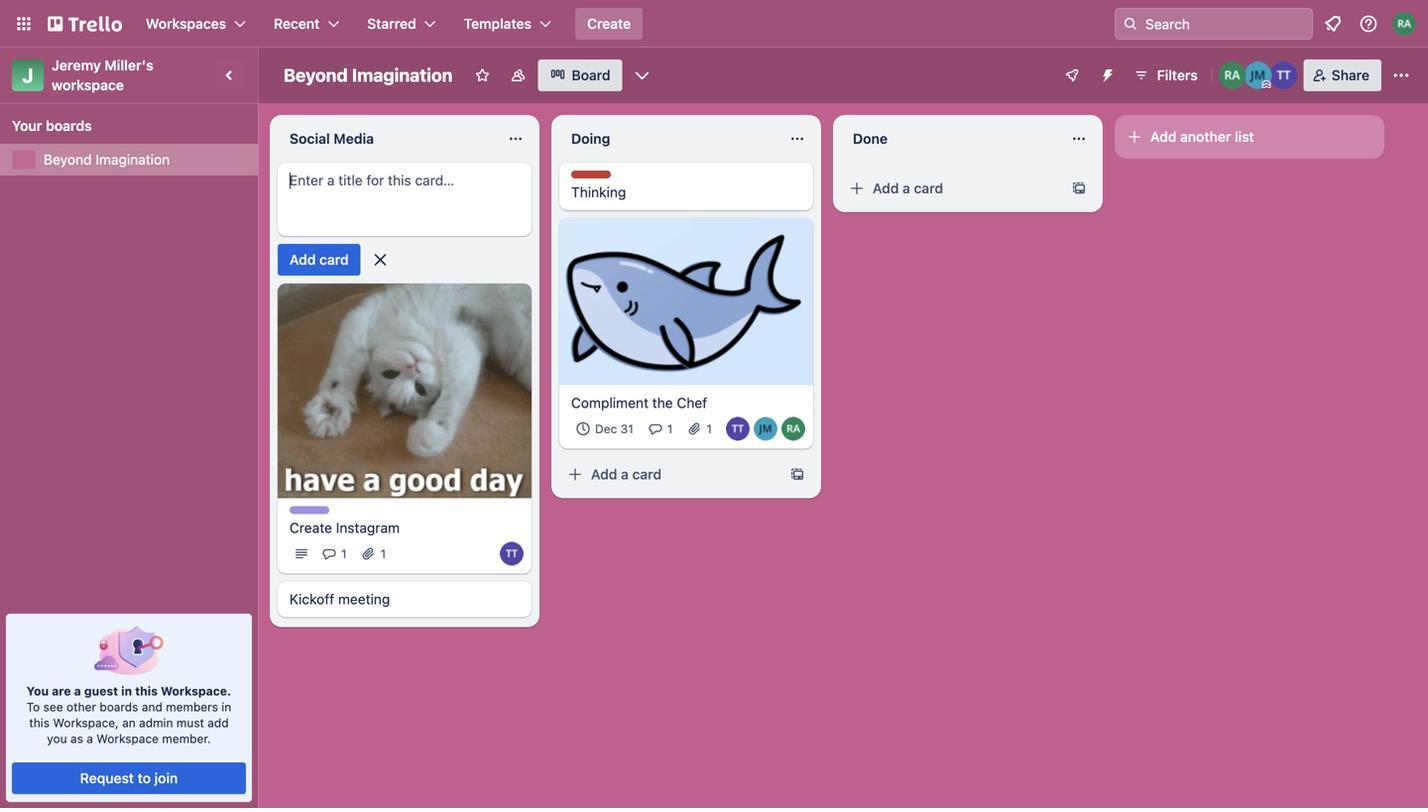 Task type: locate. For each thing, give the bounding box(es) containing it.
recent
[[274, 15, 320, 32]]

beyond imagination down starred
[[284, 64, 453, 86]]

0 vertical spatial beyond imagination
[[284, 64, 453, 86]]

request to join button
[[12, 763, 246, 795]]

0 horizontal spatial imagination
[[96, 151, 170, 168]]

create up board
[[587, 15, 631, 32]]

cancel image
[[371, 250, 391, 270]]

this down to
[[29, 716, 50, 730]]

filters button
[[1128, 60, 1204, 91]]

social media
[[290, 130, 374, 147]]

1 vertical spatial terry turtle (terryturtle) image
[[500, 542, 524, 566]]

1 vertical spatial create from template… image
[[790, 467, 806, 483]]

0 horizontal spatial ruby anderson (rubyanderson7) image
[[782, 417, 806, 441]]

create inside button
[[587, 15, 631, 32]]

1 horizontal spatial create
[[587, 15, 631, 32]]

to
[[138, 770, 151, 787]]

0 horizontal spatial beyond
[[44, 151, 92, 168]]

0 vertical spatial in
[[121, 685, 132, 698]]

1 vertical spatial add a card
[[591, 466, 662, 483]]

create from template… image for add a card "button" to the right
[[1071, 181, 1087, 196]]

a down '31'
[[621, 466, 629, 483]]

admin
[[139, 716, 173, 730]]

beyond imagination
[[284, 64, 453, 86], [44, 151, 170, 168]]

back to home image
[[48, 8, 122, 40]]

beyond imagination down your boards with 1 items element in the top of the page
[[44, 151, 170, 168]]

are
[[52, 685, 71, 698]]

imagination down your boards with 1 items element in the top of the page
[[96, 151, 170, 168]]

0 horizontal spatial create
[[290, 520, 332, 536]]

boards
[[46, 118, 92, 134], [100, 700, 138, 714]]

1 vertical spatial boards
[[100, 700, 138, 714]]

automation image
[[1092, 60, 1120, 87]]

thinking link
[[571, 183, 802, 202]]

0 horizontal spatial add a card
[[591, 466, 662, 483]]

2 horizontal spatial card
[[914, 180, 944, 196]]

open information menu image
[[1359, 14, 1379, 34]]

this
[[135, 685, 158, 698], [29, 716, 50, 730]]

you
[[47, 732, 67, 746]]

boards inside you are a guest in this workspace. to see other boards and members in this workspace, an admin must add you as a workspace member.
[[100, 700, 138, 714]]

the
[[653, 395, 673, 411]]

create instagram link
[[290, 518, 520, 538]]

1 horizontal spatial create from template… image
[[1071, 181, 1087, 196]]

imagination inside board name "text box"
[[352, 64, 453, 86]]

add a card button down '31'
[[560, 459, 782, 491]]

in up "add"
[[222, 700, 231, 714]]

1 horizontal spatial in
[[222, 700, 231, 714]]

add a card down done
[[873, 180, 944, 196]]

in right the guest
[[121, 685, 132, 698]]

add a card button down the "done" text field
[[841, 173, 1064, 204]]

a right as
[[87, 732, 93, 746]]

create button
[[575, 8, 643, 40]]

0 horizontal spatial create from template… image
[[790, 467, 806, 483]]

beyond down recent dropdown button
[[284, 64, 348, 86]]

filters
[[1158, 67, 1198, 83]]

0 vertical spatial create
[[587, 15, 631, 32]]

0 horizontal spatial terry turtle (terryturtle) image
[[500, 542, 524, 566]]

ruby anderson (rubyanderson7) image
[[1393, 12, 1417, 36]]

1 horizontal spatial ruby anderson (rubyanderson7) image
[[1219, 62, 1247, 89]]

add a card for leftmost add a card "button"
[[591, 466, 662, 483]]

0 vertical spatial card
[[914, 180, 944, 196]]

add left another
[[1151, 128, 1177, 145]]

workspaces button
[[134, 8, 258, 40]]

your
[[12, 118, 42, 134]]

create from template… image
[[1071, 181, 1087, 196], [790, 467, 806, 483]]

Board name text field
[[274, 60, 463, 91]]

this up and
[[135, 685, 158, 698]]

add a card button
[[841, 173, 1064, 204], [560, 459, 782, 491]]

request to join
[[80, 770, 178, 787]]

0 vertical spatial this
[[135, 685, 158, 698]]

kickoff
[[290, 591, 334, 608]]

another
[[1181, 128, 1232, 145]]

terry turtle (terryturtle) image
[[1271, 62, 1298, 89], [500, 542, 524, 566]]

jeremy miller (jeremymiller198) image right terry turtle (terryturtle) icon
[[754, 417, 778, 441]]

an
[[122, 716, 136, 730]]

beyond imagination inside beyond imagination link
[[44, 151, 170, 168]]

thoughts
[[571, 172, 626, 186]]

this member is an admin of this board. image
[[1263, 80, 1272, 89]]

1 horizontal spatial this
[[135, 685, 158, 698]]

0 vertical spatial terry turtle (terryturtle) image
[[1271, 62, 1298, 89]]

0 horizontal spatial beyond imagination
[[44, 151, 170, 168]]

2 vertical spatial card
[[633, 466, 662, 483]]

0 horizontal spatial boards
[[46, 118, 92, 134]]

boards right your
[[46, 118, 92, 134]]

1 horizontal spatial boards
[[100, 700, 138, 714]]

show menu image
[[1392, 65, 1412, 85]]

beyond imagination link
[[44, 150, 246, 170]]

in
[[121, 685, 132, 698], [222, 700, 231, 714]]

1 vertical spatial beyond
[[44, 151, 92, 168]]

Search field
[[1139, 9, 1313, 39]]

card for add a card "button" to the right
[[914, 180, 944, 196]]

add a card
[[873, 180, 944, 196], [591, 466, 662, 483]]

ruby anderson (rubyanderson7) image right terry turtle (terryturtle) icon
[[782, 417, 806, 441]]

card down the "done" text field
[[914, 180, 944, 196]]

create from template… image for leftmost add a card "button"
[[790, 467, 806, 483]]

add down dec 31 option
[[591, 466, 618, 483]]

1
[[667, 422, 673, 436], [707, 422, 712, 436], [341, 547, 347, 561], [381, 547, 386, 561]]

other
[[66, 700, 96, 714]]

1 horizontal spatial beyond
[[284, 64, 348, 86]]

ruby anderson (rubyanderson7) image left this member is an admin of this board. icon
[[1219, 62, 1247, 89]]

kickoff meeting link
[[290, 590, 520, 610]]

0 vertical spatial add a card button
[[841, 173, 1064, 204]]

compliment the chef link
[[571, 394, 802, 413]]

1 horizontal spatial terry turtle (terryturtle) image
[[1271, 62, 1298, 89]]

create for create instagram
[[290, 520, 332, 536]]

0 horizontal spatial this
[[29, 716, 50, 730]]

compliment the chef
[[571, 395, 707, 411]]

a right are
[[74, 685, 81, 698]]

terry turtle (terryturtle) image
[[726, 417, 750, 441]]

0 notifications image
[[1321, 12, 1345, 36]]

media
[[334, 130, 374, 147]]

1 horizontal spatial add a card
[[873, 180, 944, 196]]

card
[[914, 180, 944, 196], [320, 251, 349, 268], [633, 466, 662, 483]]

create
[[587, 15, 631, 32], [290, 520, 332, 536]]

1 vertical spatial ruby anderson (rubyanderson7) image
[[782, 417, 806, 441]]

card for leftmost add a card "button"
[[633, 466, 662, 483]]

card left the "cancel" image
[[320, 251, 349, 268]]

add a card down '31'
[[591, 466, 662, 483]]

boards up the an
[[100, 700, 138, 714]]

1 horizontal spatial imagination
[[352, 64, 453, 86]]

1 vertical spatial beyond imagination
[[44, 151, 170, 168]]

social
[[290, 130, 330, 147]]

star or unstar board image
[[475, 67, 490, 83]]

create inside "link"
[[290, 520, 332, 536]]

imagination
[[352, 64, 453, 86], [96, 151, 170, 168]]

beyond down your boards at the left
[[44, 151, 92, 168]]

create down 'color: purple, title: none' icon
[[290, 520, 332, 536]]

beyond
[[284, 64, 348, 86], [44, 151, 92, 168]]

chef
[[677, 395, 707, 411]]

primary element
[[0, 0, 1429, 48]]

1 vertical spatial card
[[320, 251, 349, 268]]

miller's
[[105, 57, 154, 73]]

0 vertical spatial ruby anderson (rubyanderson7) image
[[1219, 62, 1247, 89]]

member.
[[162, 732, 211, 746]]

a
[[903, 180, 911, 196], [621, 466, 629, 483], [74, 685, 81, 698], [87, 732, 93, 746]]

card down '31'
[[633, 466, 662, 483]]

1 left terry turtle (terryturtle) icon
[[707, 422, 712, 436]]

workspaces
[[146, 15, 226, 32]]

0 horizontal spatial card
[[320, 251, 349, 268]]

beyond inside board name "text box"
[[284, 64, 348, 86]]

1 vertical spatial jeremy miller (jeremymiller198) image
[[754, 417, 778, 441]]

instagram
[[336, 520, 400, 536]]

meeting
[[338, 591, 390, 608]]

1 vertical spatial create
[[290, 520, 332, 536]]

board link
[[538, 60, 623, 91]]

search image
[[1123, 16, 1139, 32]]

you are a guest in this workspace. to see other boards and members in this workspace, an admin must add you as a workspace member.
[[27, 685, 231, 746]]

1 horizontal spatial beyond imagination
[[284, 64, 453, 86]]

1 vertical spatial add a card button
[[560, 459, 782, 491]]

0 vertical spatial imagination
[[352, 64, 453, 86]]

ruby anderson (rubyanderson7) image
[[1219, 62, 1247, 89], [782, 417, 806, 441]]

workspace
[[52, 77, 124, 93]]

0 vertical spatial create from template… image
[[1071, 181, 1087, 196]]

0 vertical spatial jeremy miller (jeremymiller198) image
[[1245, 62, 1273, 89]]

0 vertical spatial beyond
[[284, 64, 348, 86]]

1 vertical spatial imagination
[[96, 151, 170, 168]]

imagination down starred dropdown button
[[352, 64, 453, 86]]

add
[[1151, 128, 1177, 145], [873, 180, 899, 196], [290, 251, 316, 268], [591, 466, 618, 483]]

jeremy miller (jeremymiller198) image
[[1245, 62, 1273, 89], [754, 417, 778, 441]]

0 vertical spatial add a card
[[873, 180, 944, 196]]

add down done
[[873, 180, 899, 196]]

guest
[[84, 685, 118, 698]]

jeremy miller (jeremymiller198) image down search field
[[1245, 62, 1273, 89]]

add
[[208, 716, 229, 730]]

add card
[[290, 251, 349, 268]]

1 horizontal spatial card
[[633, 466, 662, 483]]



Task type: vqa. For each thing, say whether or not it's contained in the screenshot.
the bottommost CARD
yes



Task type: describe. For each thing, give the bounding box(es) containing it.
thinking
[[571, 184, 626, 200]]

Enter a title for this card… text field
[[278, 163, 532, 236]]

beyond imagination inside board name "text box"
[[284, 64, 453, 86]]

1 horizontal spatial add a card button
[[841, 173, 1064, 204]]

color: bold red, title: "thoughts" element
[[571, 171, 626, 186]]

Done text field
[[841, 123, 1060, 155]]

0 vertical spatial boards
[[46, 118, 92, 134]]

add left the "cancel" image
[[290, 251, 316, 268]]

customize views image
[[633, 65, 652, 85]]

board
[[572, 67, 611, 83]]

compliment
[[571, 395, 649, 411]]

0 horizontal spatial add a card button
[[560, 459, 782, 491]]

add for add another list button
[[1151, 128, 1177, 145]]

workspace.
[[161, 685, 231, 698]]

must
[[176, 716, 204, 730]]

you
[[27, 685, 49, 698]]

members
[[166, 700, 218, 714]]

list
[[1235, 128, 1255, 145]]

workspace visible image
[[510, 67, 526, 83]]

add another list
[[1151, 128, 1255, 145]]

1 down the on the left
[[667, 422, 673, 436]]

share
[[1332, 67, 1370, 83]]

jeremy miller's workspace
[[52, 57, 157, 93]]

done
[[853, 130, 888, 147]]

your boards
[[12, 118, 92, 134]]

power ups image
[[1064, 67, 1080, 83]]

workspace navigation collapse icon image
[[216, 62, 244, 89]]

thoughts thinking
[[571, 172, 626, 200]]

add for add a card "button" to the right
[[873, 180, 899, 196]]

join
[[155, 770, 178, 787]]

Doing text field
[[560, 123, 778, 155]]

1 down create instagram
[[341, 547, 347, 561]]

0 horizontal spatial in
[[121, 685, 132, 698]]

create instagram
[[290, 520, 400, 536]]

Social Media text field
[[278, 123, 496, 155]]

and
[[142, 700, 163, 714]]

j
[[22, 63, 33, 87]]

color: purple, title: none image
[[290, 506, 329, 514]]

dec 31
[[595, 422, 634, 436]]

recent button
[[262, 8, 351, 40]]

as
[[70, 732, 83, 746]]

dec
[[595, 422, 617, 436]]

request
[[80, 770, 134, 787]]

1 down instagram
[[381, 547, 386, 561]]

0 horizontal spatial jeremy miller (jeremymiller198) image
[[754, 417, 778, 441]]

a down the "done" text field
[[903, 180, 911, 196]]

card inside 'add card' button
[[320, 251, 349, 268]]

kickoff meeting
[[290, 591, 390, 608]]

Dec 31 checkbox
[[571, 417, 640, 441]]

workspace
[[96, 732, 159, 746]]

add for leftmost add a card "button"
[[591, 466, 618, 483]]

templates
[[464, 15, 532, 32]]

jeremy
[[52, 57, 101, 73]]

1 horizontal spatial jeremy miller (jeremymiller198) image
[[1245, 62, 1273, 89]]

your boards with 1 items element
[[12, 114, 236, 138]]

to
[[27, 700, 40, 714]]

1 vertical spatial in
[[222, 700, 231, 714]]

see
[[43, 700, 63, 714]]

share button
[[1304, 60, 1382, 91]]

add a card for add a card "button" to the right
[[873, 180, 944, 196]]

workspace,
[[53, 716, 119, 730]]

starred
[[367, 15, 416, 32]]

doing
[[571, 130, 610, 147]]

add card button
[[278, 244, 361, 276]]

1 vertical spatial this
[[29, 716, 50, 730]]

starred button
[[355, 8, 448, 40]]

31
[[621, 422, 634, 436]]

create for create
[[587, 15, 631, 32]]

add another list button
[[1115, 115, 1385, 159]]

templates button
[[452, 8, 564, 40]]



